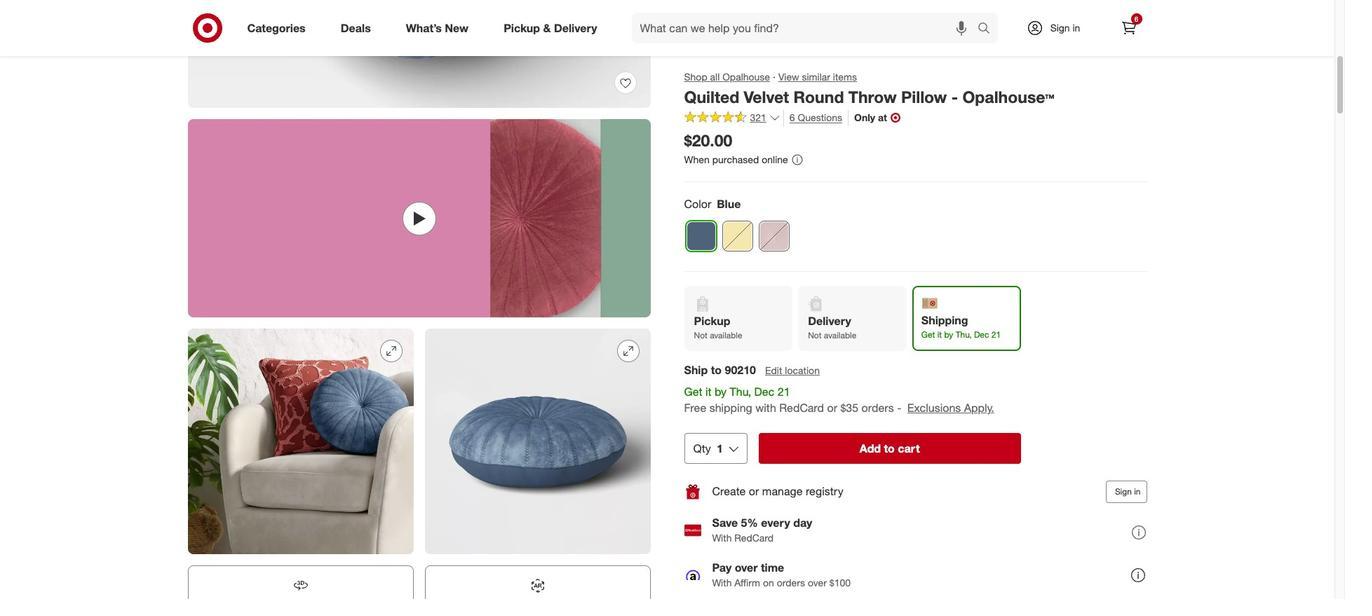Task type: vqa. For each thing, say whether or not it's contained in the screenshot.


Task type: locate. For each thing, give the bounding box(es) containing it.
0 vertical spatial sign
[[1051, 22, 1070, 34]]

thu,
[[956, 330, 972, 340], [730, 385, 751, 399]]

321
[[750, 112, 767, 124]]

quilted velvet round throw pillow - opalhouse™, 4 of 12 image
[[425, 329, 651, 555]]

affirm
[[735, 578, 760, 590]]

$100
[[830, 578, 851, 590]]

by up shipping
[[715, 385, 727, 399]]

only at
[[854, 112, 887, 124]]

1 horizontal spatial available
[[824, 330, 857, 341]]

it down shipping on the bottom
[[938, 330, 942, 340]]

blue
[[717, 197, 741, 211]]

0 vertical spatial 6
[[1135, 15, 1139, 23]]

- left exclusions
[[897, 401, 902, 415]]

0 vertical spatial dec
[[974, 330, 989, 340]]

21 inside shipping get it by thu, dec 21
[[992, 330, 1001, 340]]

to inside add to cart button
[[884, 442, 895, 456]]

0 vertical spatial thu,
[[956, 330, 972, 340]]

get down shipping on the bottom
[[922, 330, 935, 340]]

1 horizontal spatial or
[[827, 401, 838, 415]]

color blue
[[684, 197, 741, 211]]

delivery
[[554, 21, 597, 35], [808, 314, 851, 328]]

1 vertical spatial over
[[808, 578, 827, 590]]

2 not from the left
[[808, 330, 822, 341]]

0 horizontal spatial orders
[[777, 578, 805, 590]]

1 horizontal spatial over
[[808, 578, 827, 590]]

0 vertical spatial -
[[952, 87, 958, 107]]

1 vertical spatial sign
[[1115, 487, 1132, 497]]

over up 'affirm'
[[735, 562, 758, 576]]

1 vertical spatial it
[[706, 385, 712, 399]]

0 vertical spatial delivery
[[554, 21, 597, 35]]

1 horizontal spatial get
[[922, 330, 935, 340]]

0 vertical spatial orders
[[862, 401, 894, 415]]

0 vertical spatial redcard
[[779, 401, 824, 415]]

deals
[[341, 21, 371, 35]]

1 vertical spatial redcard
[[735, 533, 774, 545]]

0 horizontal spatial by
[[715, 385, 727, 399]]

exclusions apply. link
[[908, 401, 994, 415]]

1 horizontal spatial sign in
[[1115, 487, 1141, 497]]

shipping
[[710, 401, 752, 415]]

0 vertical spatial 21
[[992, 330, 1001, 340]]

redcard down 5%
[[735, 533, 774, 545]]

it up 'free'
[[706, 385, 712, 399]]

available up ship to 90210
[[710, 330, 743, 341]]

0 horizontal spatial pickup
[[504, 21, 540, 35]]

- right the pillow at the right top
[[952, 87, 958, 107]]

0 vertical spatial sign in
[[1051, 22, 1080, 34]]

0 vertical spatial in
[[1073, 22, 1080, 34]]

1 horizontal spatial dec
[[974, 330, 989, 340]]

1 vertical spatial or
[[749, 485, 759, 499]]

in
[[1073, 22, 1080, 34], [1134, 487, 1141, 497]]

available inside delivery not available
[[824, 330, 857, 341]]

orders inside get it by thu, dec 21 free shipping with redcard or $35 orders - exclusions apply.
[[862, 401, 894, 415]]

new
[[445, 21, 469, 35]]

it
[[938, 330, 942, 340], [706, 385, 712, 399]]

-
[[952, 87, 958, 107], [897, 401, 902, 415]]

1 horizontal spatial to
[[884, 442, 895, 456]]

not up location
[[808, 330, 822, 341]]

not up "ship"
[[694, 330, 708, 341]]

what's
[[406, 21, 442, 35]]

not inside pickup not available
[[694, 330, 708, 341]]

manage
[[762, 485, 803, 499]]

pickup & delivery link
[[492, 13, 615, 43]]

1 horizontal spatial 6
[[1135, 15, 1139, 23]]

delivery inside delivery not available
[[808, 314, 851, 328]]

categories link
[[235, 13, 323, 43]]

1 available from the left
[[710, 330, 743, 341]]

rose - out of stock image
[[759, 222, 789, 251]]

0 horizontal spatial available
[[710, 330, 743, 341]]

pickup left &
[[504, 21, 540, 35]]

6
[[1135, 15, 1139, 23], [790, 111, 795, 123]]

quilted velvet round throw pillow - opalhouse™, 1 of 12 image
[[188, 0, 651, 108]]

0 horizontal spatial delivery
[[554, 21, 597, 35]]

view similar items
[[779, 71, 857, 83]]

1 vertical spatial -
[[897, 401, 902, 415]]

1 vertical spatial with
[[712, 578, 732, 590]]

2 available from the left
[[824, 330, 857, 341]]

when
[[684, 154, 710, 166]]

get it by thu, dec 21 free shipping with redcard or $35 orders - exclusions apply.
[[684, 385, 994, 415]]

to right "ship"
[[711, 364, 722, 378]]

21
[[992, 330, 1001, 340], [778, 385, 790, 399]]

0 vertical spatial over
[[735, 562, 758, 576]]

1 horizontal spatial delivery
[[808, 314, 851, 328]]

pickup inside pickup not available
[[694, 314, 731, 328]]

1 vertical spatial dec
[[754, 385, 775, 399]]

sign in link
[[1015, 13, 1102, 43]]

thu, down shipping on the bottom
[[956, 330, 972, 340]]

0 vertical spatial pickup
[[504, 21, 540, 35]]

orders
[[862, 401, 894, 415], [777, 578, 805, 590]]

over
[[735, 562, 758, 576], [808, 578, 827, 590]]

or right create
[[749, 485, 759, 499]]

get
[[922, 330, 935, 340], [684, 385, 702, 399]]

0 horizontal spatial in
[[1073, 22, 1080, 34]]

0 horizontal spatial 6
[[790, 111, 795, 123]]

&
[[543, 21, 551, 35]]

What can we help you find? suggestions appear below search field
[[632, 13, 981, 43]]

1 vertical spatial sign in
[[1115, 487, 1141, 497]]

6 for 6
[[1135, 15, 1139, 23]]

all
[[710, 71, 720, 83]]

pickup for &
[[504, 21, 540, 35]]

available up get it by thu, dec 21 free shipping with redcard or $35 orders - exclusions apply. at the right of the page
[[824, 330, 857, 341]]

6 for 6 questions
[[790, 111, 795, 123]]

0 horizontal spatial sign in
[[1051, 22, 1080, 34]]

thu, inside get it by thu, dec 21 free shipping with redcard or $35 orders - exclusions apply.
[[730, 385, 751, 399]]

ship
[[684, 364, 708, 378]]

1 horizontal spatial orders
[[862, 401, 894, 415]]

when purchased online
[[684, 154, 788, 166]]

color
[[684, 197, 711, 211]]

redcard right with on the bottom
[[779, 401, 824, 415]]

cart
[[898, 442, 920, 456]]

0 horizontal spatial get
[[684, 385, 702, 399]]

pay over time with affirm on orders over $100
[[712, 562, 851, 590]]

0 horizontal spatial it
[[706, 385, 712, 399]]

0 horizontal spatial redcard
[[735, 533, 774, 545]]

by
[[944, 330, 953, 340], [715, 385, 727, 399]]

0 horizontal spatial sign
[[1051, 22, 1070, 34]]

with inside the pay over time with affirm on orders over $100
[[712, 578, 732, 590]]

or left $35 at the right of the page
[[827, 401, 838, 415]]

2 with from the top
[[712, 578, 732, 590]]

not inside delivery not available
[[808, 330, 822, 341]]

or
[[827, 401, 838, 415], [749, 485, 759, 499]]

1 horizontal spatial pickup
[[694, 314, 731, 328]]

create
[[712, 485, 746, 499]]

get inside shipping get it by thu, dec 21
[[922, 330, 935, 340]]

0 vertical spatial get
[[922, 330, 935, 340]]

0 horizontal spatial to
[[711, 364, 722, 378]]

or inside get it by thu, dec 21 free shipping with redcard or $35 orders - exclusions apply.
[[827, 401, 838, 415]]

1 not from the left
[[694, 330, 708, 341]]

delivery up location
[[808, 314, 851, 328]]

with
[[712, 533, 732, 545], [712, 578, 732, 590]]

pickup not available
[[694, 314, 743, 341]]

to for 90210
[[711, 364, 722, 378]]

0 horizontal spatial dec
[[754, 385, 775, 399]]

delivery right &
[[554, 21, 597, 35]]

1 horizontal spatial 21
[[992, 330, 1001, 340]]

thu, up shipping
[[730, 385, 751, 399]]

round
[[794, 87, 844, 107]]

321 link
[[684, 110, 781, 127]]

1 horizontal spatial thu,
[[956, 330, 972, 340]]

6 questions
[[790, 111, 842, 123]]

1 horizontal spatial -
[[952, 87, 958, 107]]

1 vertical spatial orders
[[777, 578, 805, 590]]

1 vertical spatial by
[[715, 385, 727, 399]]

1
[[717, 442, 723, 456]]

with down pay on the bottom right of page
[[712, 578, 732, 590]]

in inside sign in button
[[1134, 487, 1141, 497]]

add to cart button
[[759, 433, 1021, 464]]

edit location
[[765, 365, 820, 377]]

0 vertical spatial by
[[944, 330, 953, 340]]

by inside shipping get it by thu, dec 21
[[944, 330, 953, 340]]

edit location button
[[765, 364, 821, 379]]

0 vertical spatial with
[[712, 533, 732, 545]]

0 vertical spatial to
[[711, 364, 722, 378]]

1 vertical spatial to
[[884, 442, 895, 456]]

0 horizontal spatial or
[[749, 485, 759, 499]]

1 horizontal spatial in
[[1134, 487, 1141, 497]]

1 horizontal spatial not
[[808, 330, 822, 341]]

with down save
[[712, 533, 732, 545]]

dec
[[974, 330, 989, 340], [754, 385, 775, 399]]

- inside get it by thu, dec 21 free shipping with redcard or $35 orders - exclusions apply.
[[897, 401, 902, 415]]

orders right on
[[777, 578, 805, 590]]

sign
[[1051, 22, 1070, 34], [1115, 487, 1132, 497]]

pickup
[[504, 21, 540, 35], [694, 314, 731, 328]]

0 vertical spatial it
[[938, 330, 942, 340]]

1 vertical spatial thu,
[[730, 385, 751, 399]]

redcard
[[779, 401, 824, 415], [735, 533, 774, 545]]

1 vertical spatial pickup
[[694, 314, 731, 328]]

orders right $35 at the right of the page
[[862, 401, 894, 415]]

available
[[710, 330, 743, 341], [824, 330, 857, 341]]

available for delivery
[[824, 330, 857, 341]]

save 5% every day with redcard
[[712, 517, 813, 545]]

what's new link
[[394, 13, 486, 43]]

1 vertical spatial 21
[[778, 385, 790, 399]]

available inside pickup not available
[[710, 330, 743, 341]]

1 vertical spatial 6
[[790, 111, 795, 123]]

sign in button
[[1106, 481, 1147, 504]]

to right add
[[884, 442, 895, 456]]

opalhouse™
[[963, 87, 1055, 107]]

throw
[[849, 87, 897, 107]]

registry
[[806, 485, 844, 499]]

1 horizontal spatial redcard
[[779, 401, 824, 415]]

not
[[694, 330, 708, 341], [808, 330, 822, 341]]

1 horizontal spatial sign
[[1115, 487, 1132, 497]]

over left $100 at the right bottom
[[808, 578, 827, 590]]

1 horizontal spatial by
[[944, 330, 953, 340]]

dec inside shipping get it by thu, dec 21
[[974, 330, 989, 340]]

to
[[711, 364, 722, 378], [884, 442, 895, 456]]

apply.
[[964, 401, 994, 415]]

0 vertical spatial or
[[827, 401, 838, 415]]

1 vertical spatial in
[[1134, 487, 1141, 497]]

in inside sign in link
[[1073, 22, 1080, 34]]

0 horizontal spatial thu,
[[730, 385, 751, 399]]

0 horizontal spatial 21
[[778, 385, 790, 399]]

get up 'free'
[[684, 385, 702, 399]]

1 horizontal spatial it
[[938, 330, 942, 340]]

only
[[854, 112, 875, 124]]

view
[[779, 71, 799, 83]]

0 horizontal spatial -
[[897, 401, 902, 415]]

pickup up ship to 90210
[[694, 314, 731, 328]]

items
[[833, 71, 857, 83]]

0 horizontal spatial not
[[694, 330, 708, 341]]

1 with from the top
[[712, 533, 732, 545]]

1 vertical spatial get
[[684, 385, 702, 399]]

1 vertical spatial delivery
[[808, 314, 851, 328]]

by down shipping on the bottom
[[944, 330, 953, 340]]



Task type: describe. For each thing, give the bounding box(es) containing it.
delivery not available
[[808, 314, 857, 341]]

6 questions link
[[783, 110, 842, 126]]

redcard inside get it by thu, dec 21 free shipping with redcard or $35 orders - exclusions apply.
[[779, 401, 824, 415]]

get inside get it by thu, dec 21 free shipping with redcard or $35 orders - exclusions apply.
[[684, 385, 702, 399]]

blue image
[[686, 222, 716, 251]]

shipping get it by thu, dec 21
[[922, 314, 1001, 340]]

0 horizontal spatial over
[[735, 562, 758, 576]]

21 inside get it by thu, dec 21 free shipping with redcard or $35 orders - exclusions apply.
[[778, 385, 790, 399]]

deals link
[[329, 13, 388, 43]]

sign in inside button
[[1115, 487, 1141, 497]]

gold - out of stock image
[[723, 222, 752, 251]]

location
[[785, 365, 820, 377]]

free
[[684, 401, 707, 415]]

categories
[[247, 21, 306, 35]]

shop
[[684, 71, 708, 83]]

at
[[878, 112, 887, 124]]

velvet
[[744, 87, 789, 107]]

it inside shipping get it by thu, dec 21
[[938, 330, 942, 340]]

pay
[[712, 562, 732, 576]]

$20.00
[[684, 130, 733, 150]]

not for delivery
[[808, 330, 822, 341]]

exclusions
[[908, 401, 961, 415]]

orders inside the pay over time with affirm on orders over $100
[[777, 578, 805, 590]]

thu, inside shipping get it by thu, dec 21
[[956, 330, 972, 340]]

online
[[762, 154, 788, 166]]

it inside get it by thu, dec 21 free shipping with redcard or $35 orders - exclusions apply.
[[706, 385, 712, 399]]

quilted velvet round throw pillow - opalhouse™, 2 of 12, play video image
[[188, 119, 651, 318]]

available for pickup
[[710, 330, 743, 341]]

search
[[971, 22, 1005, 36]]

search button
[[971, 13, 1005, 46]]

quilted velvet round throw pillow - opalhouse™
[[684, 87, 1055, 107]]

with
[[756, 401, 776, 415]]

similar
[[802, 71, 830, 83]]

redcard inside save 5% every day with redcard
[[735, 533, 774, 545]]

90210
[[725, 364, 756, 378]]

5%
[[741, 517, 758, 531]]

shipping
[[922, 314, 968, 328]]

shop all opalhouse
[[684, 71, 770, 83]]

on
[[763, 578, 774, 590]]

pickup & delivery
[[504, 21, 597, 35]]

every
[[761, 517, 790, 531]]

opalhouse
[[723, 71, 770, 83]]

to for cart
[[884, 442, 895, 456]]

pickup for not
[[694, 314, 731, 328]]

dec inside get it by thu, dec 21 free shipping with redcard or $35 orders - exclusions apply.
[[754, 385, 775, 399]]

time
[[761, 562, 784, 576]]

edit
[[765, 365, 782, 377]]

6 link
[[1114, 13, 1144, 43]]

ship to 90210
[[684, 364, 756, 378]]

day
[[793, 517, 813, 531]]

pillow
[[901, 87, 947, 107]]

add
[[860, 442, 881, 456]]

not for pickup
[[694, 330, 708, 341]]

qty
[[693, 442, 711, 456]]

quilted
[[684, 87, 739, 107]]

add to cart
[[860, 442, 920, 456]]

qty 1
[[693, 442, 723, 456]]

by inside get it by thu, dec 21 free shipping with redcard or $35 orders - exclusions apply.
[[715, 385, 727, 399]]

questions
[[798, 111, 842, 123]]

quilted velvet round throw pillow - opalhouse™, 3 of 12 image
[[188, 329, 414, 555]]

what's new
[[406, 21, 469, 35]]

$35
[[841, 401, 859, 415]]

save
[[712, 517, 738, 531]]

create or manage registry
[[712, 485, 844, 499]]

view similar items button
[[779, 70, 857, 84]]

with inside save 5% every day with redcard
[[712, 533, 732, 545]]

purchased
[[712, 154, 759, 166]]

sign inside button
[[1115, 487, 1132, 497]]



